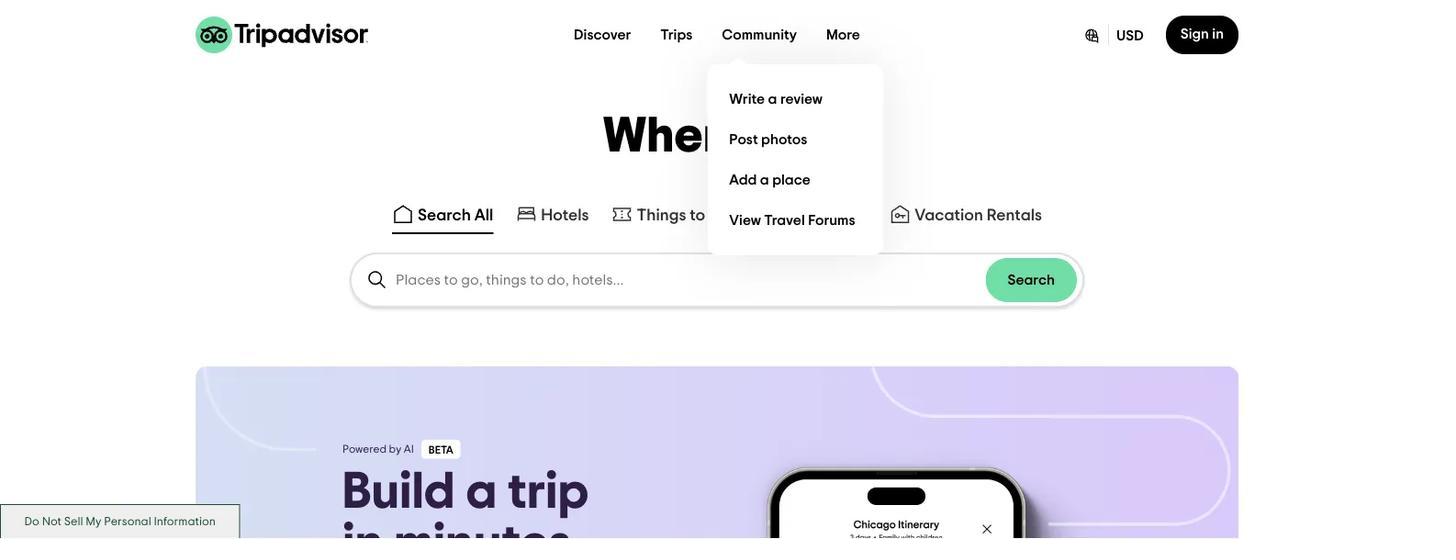 Task type: describe. For each thing, give the bounding box(es) containing it.
discover button
[[559, 17, 646, 53]]

view travel forums link
[[722, 200, 869, 241]]

sign in link
[[1166, 16, 1239, 54]]

community
[[722, 28, 797, 42]]

0 vertical spatial in
[[1213, 27, 1224, 41]]

ai
[[404, 444, 414, 455]]

where
[[603, 112, 751, 161]]

vacation rentals
[[915, 207, 1043, 223]]

where to?
[[603, 112, 832, 161]]

place
[[773, 173, 811, 187]]

search button
[[986, 258, 1077, 302]]

sell
[[64, 516, 83, 527]]

tab list containing search all
[[0, 196, 1435, 238]]

things to do button
[[608, 199, 734, 234]]

to?
[[762, 112, 832, 161]]

by
[[389, 444, 402, 455]]

search for search all
[[418, 207, 471, 223]]

post photos link
[[722, 119, 869, 160]]

sign
[[1181, 27, 1210, 41]]

photos
[[762, 132, 808, 147]]

all
[[475, 207, 494, 223]]

add a place
[[730, 173, 811, 187]]

do inside button
[[24, 516, 39, 527]]

usd button
[[1068, 16, 1159, 54]]

add a place link
[[722, 160, 869, 200]]

usd
[[1117, 28, 1144, 43]]

search for search
[[1008, 273, 1055, 288]]

do not sell my personal information
[[24, 516, 216, 527]]

minutes
[[394, 518, 571, 539]]

build a trip in minutes
[[343, 466, 589, 539]]

vacation
[[915, 207, 984, 223]]

in inside build a trip in minutes
[[343, 518, 383, 539]]

menu containing write a review
[[708, 64, 884, 255]]

restaurants link
[[752, 203, 867, 225]]

write a review link
[[722, 79, 869, 119]]

powered
[[343, 444, 387, 455]]

personal
[[104, 516, 151, 527]]

search all button
[[389, 199, 497, 234]]

search search field down to
[[396, 272, 986, 288]]

community button
[[708, 17, 812, 53]]

trip
[[508, 466, 589, 518]]

a for trip
[[466, 466, 497, 518]]



Task type: locate. For each thing, give the bounding box(es) containing it.
1 horizontal spatial search
[[1008, 273, 1055, 288]]

do left 'not'
[[24, 516, 39, 527]]

search inside "button"
[[418, 207, 471, 223]]

hotels link
[[516, 203, 589, 225]]

1 vertical spatial search
[[1008, 273, 1055, 288]]

a left trip
[[466, 466, 497, 518]]

more button
[[812, 17, 875, 53]]

trips
[[661, 28, 693, 42]]

view travel forums
[[730, 213, 856, 228]]

a
[[768, 92, 778, 107], [760, 173, 770, 187], [466, 466, 497, 518]]

do not sell my personal information button
[[0, 504, 240, 539]]

beta
[[429, 445, 453, 456]]

Search search field
[[352, 254, 1083, 306], [396, 272, 986, 288]]

search down rentals on the right of page
[[1008, 273, 1055, 288]]

do right to
[[709, 207, 730, 223]]

1 horizontal spatial do
[[709, 207, 730, 223]]

a inside "link"
[[768, 92, 778, 107]]

tripadvisor image
[[196, 17, 368, 53]]

powered by ai
[[343, 444, 414, 455]]

search search field down view
[[352, 254, 1083, 306]]

menu
[[708, 64, 884, 255]]

my
[[86, 516, 101, 527]]

information
[[154, 516, 216, 527]]

hotels
[[541, 207, 589, 223]]

a right "write"
[[768, 92, 778, 107]]

view
[[730, 213, 761, 228]]

to
[[690, 207, 706, 223]]

in right sign on the top
[[1213, 27, 1224, 41]]

more
[[827, 28, 861, 42]]

0 horizontal spatial in
[[343, 518, 383, 539]]

1 vertical spatial a
[[760, 173, 770, 187]]

0 vertical spatial a
[[768, 92, 778, 107]]

forums
[[808, 213, 856, 228]]

tab list
[[0, 196, 1435, 238]]

0 vertical spatial search
[[418, 207, 471, 223]]

do
[[709, 207, 730, 223], [24, 516, 39, 527]]

rentals
[[987, 207, 1043, 223]]

sign in
[[1181, 27, 1224, 41]]

add
[[730, 173, 757, 187]]

write a review
[[730, 92, 823, 107]]

2 vertical spatial a
[[466, 466, 497, 518]]

a for place
[[760, 173, 770, 187]]

vacation rentals button
[[886, 199, 1046, 234]]

post
[[730, 132, 758, 147]]

1 vertical spatial in
[[343, 518, 383, 539]]

a right add
[[760, 173, 770, 187]]

restaurants button
[[748, 199, 871, 234]]

1 vertical spatial do
[[24, 516, 39, 527]]

search all
[[418, 207, 494, 223]]

things to do
[[637, 207, 730, 223]]

a for review
[[768, 92, 778, 107]]

search image
[[367, 269, 389, 291]]

not
[[42, 516, 61, 527]]

a inside build a trip in minutes
[[466, 466, 497, 518]]

in
[[1213, 27, 1224, 41], [343, 518, 383, 539]]

search left all
[[418, 207, 471, 223]]

review
[[781, 92, 823, 107]]

in down powered
[[343, 518, 383, 539]]

0 horizontal spatial do
[[24, 516, 39, 527]]

0 vertical spatial do
[[709, 207, 730, 223]]

trips button
[[646, 17, 708, 53]]

restaurants
[[778, 207, 867, 223]]

post photos
[[730, 132, 808, 147]]

things
[[637, 207, 687, 223]]

hotels button
[[512, 199, 593, 234]]

do inside button
[[709, 207, 730, 223]]

search
[[418, 207, 471, 223], [1008, 273, 1055, 288]]

things to do link
[[611, 203, 730, 225]]

travel
[[764, 213, 805, 228]]

search search field containing search
[[352, 254, 1083, 306]]

build
[[343, 466, 455, 518]]

0 horizontal spatial search
[[418, 207, 471, 223]]

search inside button
[[1008, 273, 1055, 288]]

discover
[[574, 28, 631, 42]]

write
[[730, 92, 765, 107]]

1 horizontal spatial in
[[1213, 27, 1224, 41]]

vacation rentals link
[[889, 203, 1043, 225]]



Task type: vqa. For each thing, say whether or not it's contained in the screenshot.
the bottommost a
yes



